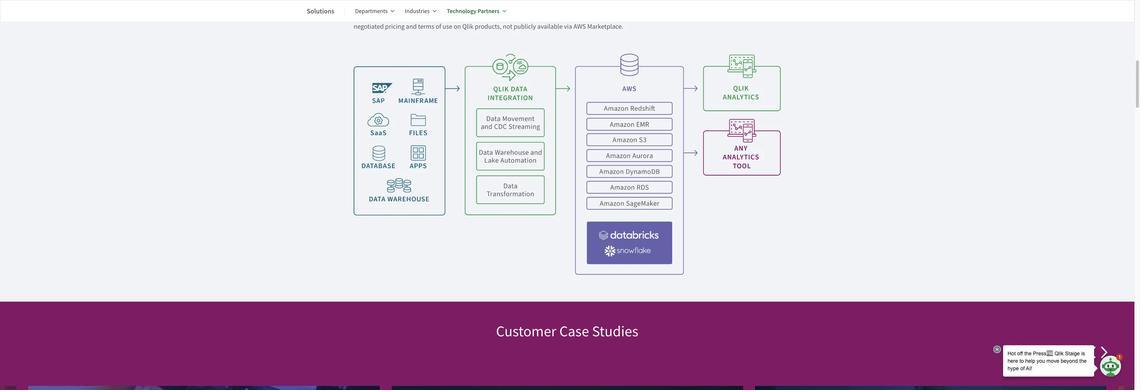 Task type: describe. For each thing, give the bounding box(es) containing it.
take
[[718, 12, 730, 20]]

aws right an
[[370, 12, 382, 20]]

studies
[[592, 322, 638, 341]]

schneider electric logo image
[[392, 386, 743, 390]]

aws up publicly
[[523, 12, 535, 20]]

can inside . now you can take advantage of negotiated pricing and terms of use on qlik products, not publicly available via aws marketplace.
[[707, 12, 717, 20]]

domain power logo image
[[755, 386, 1107, 390]]

vanguard logo image
[[28, 386, 380, 390]]

with
[[509, 12, 521, 20]]

an
[[362, 12, 369, 20]]

as
[[354, 12, 360, 20]]

aws inside . now you can take advantage of negotiated pricing and terms of use on qlik products, not publicly available via aws marketplace.
[[574, 22, 586, 31]]

departments
[[355, 7, 388, 15]]

you
[[695, 12, 706, 20]]

terms
[[418, 22, 434, 31]]

0 horizontal spatial qlik
[[438, 12, 449, 20]]

previous slide image
[[1087, 346, 1099, 358]]

1 marketplace from the left
[[384, 12, 418, 20]]

1 can from the left
[[451, 12, 461, 20]]

2 fanatics logo image from the left
[[1119, 386, 1140, 390]]

industries link
[[405, 2, 436, 20]]

now
[[681, 12, 694, 20]]

next slide image
[[1099, 346, 1111, 358]]

technology partners link
[[447, 2, 506, 20]]

technology partners
[[447, 7, 500, 15]]

seller,
[[420, 12, 437, 20]]

customer
[[496, 322, 556, 341]]

publicly
[[514, 22, 536, 31]]

departments link
[[355, 2, 395, 20]]



Task type: locate. For each thing, give the bounding box(es) containing it.
private offers link
[[640, 12, 678, 21]]

marketplace
[[384, 12, 418, 20], [605, 12, 639, 20]]

solutions
[[307, 7, 334, 15]]

can up the on
[[451, 12, 461, 20]]

of
[[762, 12, 768, 20], [436, 22, 441, 31]]

diagram showing how qlik data integration passes data to aws for use in analytics tools image
[[354, 54, 781, 275]]

1 horizontal spatial fanatics logo image
[[1119, 386, 1140, 390]]

0 horizontal spatial marketplace
[[384, 12, 418, 20]]

not
[[503, 22, 512, 31]]

previous slide element
[[1087, 346, 1099, 358]]

1 fanatics logo image from the left
[[0, 386, 16, 390]]

and
[[406, 22, 417, 31]]

use
[[443, 22, 452, 31]]

pricing
[[385, 22, 405, 31]]

on
[[454, 22, 461, 31]]

private
[[640, 12, 660, 20]]

marketplace up marketplace.
[[605, 12, 639, 20]]

.
[[678, 12, 680, 20]]

qlik inside . now you can take advantage of negotiated pricing and terms of use on qlik products, not publicly available via aws marketplace.
[[462, 22, 474, 31]]

marketplace up pricing
[[384, 12, 418, 20]]

1 horizontal spatial marketplace
[[605, 12, 639, 20]]

. now you can take advantage of negotiated pricing and terms of use on qlik products, not publicly available via aws marketplace.
[[354, 12, 768, 31]]

1 horizontal spatial qlik
[[462, 22, 474, 31]]

1 vertical spatial of
[[436, 22, 441, 31]]

industries
[[405, 7, 430, 15]]

can
[[451, 12, 461, 20], [707, 12, 717, 20]]

solutions menu bar
[[307, 2, 517, 20]]

negotiated
[[354, 22, 384, 31]]

2 can from the left
[[707, 12, 717, 20]]

0 vertical spatial of
[[762, 12, 768, 20]]

technology
[[447, 7, 476, 15]]

aws
[[370, 12, 382, 20], [523, 12, 535, 20], [591, 12, 603, 20], [574, 22, 586, 31]]

fanatics logo image
[[0, 386, 16, 390], [1119, 386, 1140, 390]]

case
[[559, 322, 589, 341]]

customers
[[536, 12, 566, 20]]

through
[[567, 12, 589, 20]]

qlik
[[438, 12, 449, 20], [462, 22, 474, 31]]

2 marketplace from the left
[[605, 12, 639, 20]]

offers
[[661, 12, 678, 20]]

advantage
[[732, 12, 761, 20]]

0 horizontal spatial of
[[436, 22, 441, 31]]

of left use
[[436, 22, 441, 31]]

qlik up use
[[438, 12, 449, 20]]

of right advantage
[[762, 12, 768, 20]]

customer case studies
[[496, 322, 638, 341]]

can right you
[[707, 12, 717, 20]]

transact
[[462, 12, 485, 20]]

0 horizontal spatial can
[[451, 12, 461, 20]]

qlik right the on
[[462, 22, 474, 31]]

0 vertical spatial qlik
[[438, 12, 449, 20]]

1 horizontal spatial of
[[762, 12, 768, 20]]

partners
[[478, 7, 500, 15]]

via
[[564, 22, 572, 31]]

0 horizontal spatial fanatics logo image
[[0, 386, 16, 390]]

directly
[[486, 12, 507, 20]]

products,
[[475, 22, 502, 31]]

aws down through
[[574, 22, 586, 31]]

available
[[537, 22, 563, 31]]

next slide element
[[1099, 346, 1111, 358]]

1 vertical spatial qlik
[[462, 22, 474, 31]]

1 horizontal spatial can
[[707, 12, 717, 20]]

marketplace.
[[587, 22, 623, 31]]

aws up marketplace.
[[591, 12, 603, 20]]

as an aws marketplace seller, qlik can transact directly with aws customers through aws marketplace private offers
[[354, 12, 678, 20]]



Task type: vqa. For each thing, say whether or not it's contained in the screenshot.
QLIK image
no



